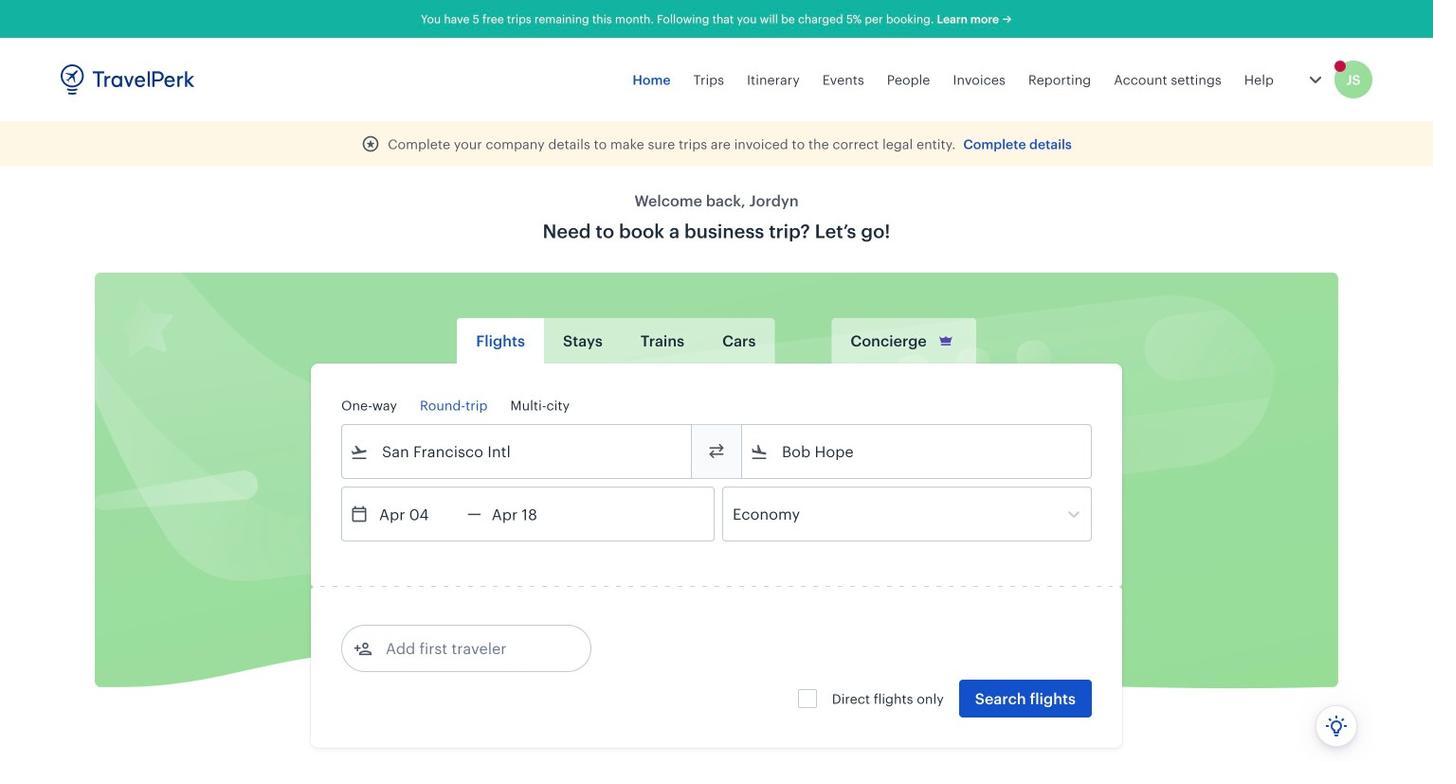 Task type: locate. For each thing, give the bounding box(es) containing it.
From search field
[[369, 437, 666, 467]]

Add first traveler search field
[[372, 634, 570, 664]]



Task type: describe. For each thing, give the bounding box(es) containing it.
Depart text field
[[369, 488, 467, 541]]

To search field
[[769, 437, 1066, 467]]

Return text field
[[481, 488, 580, 541]]



